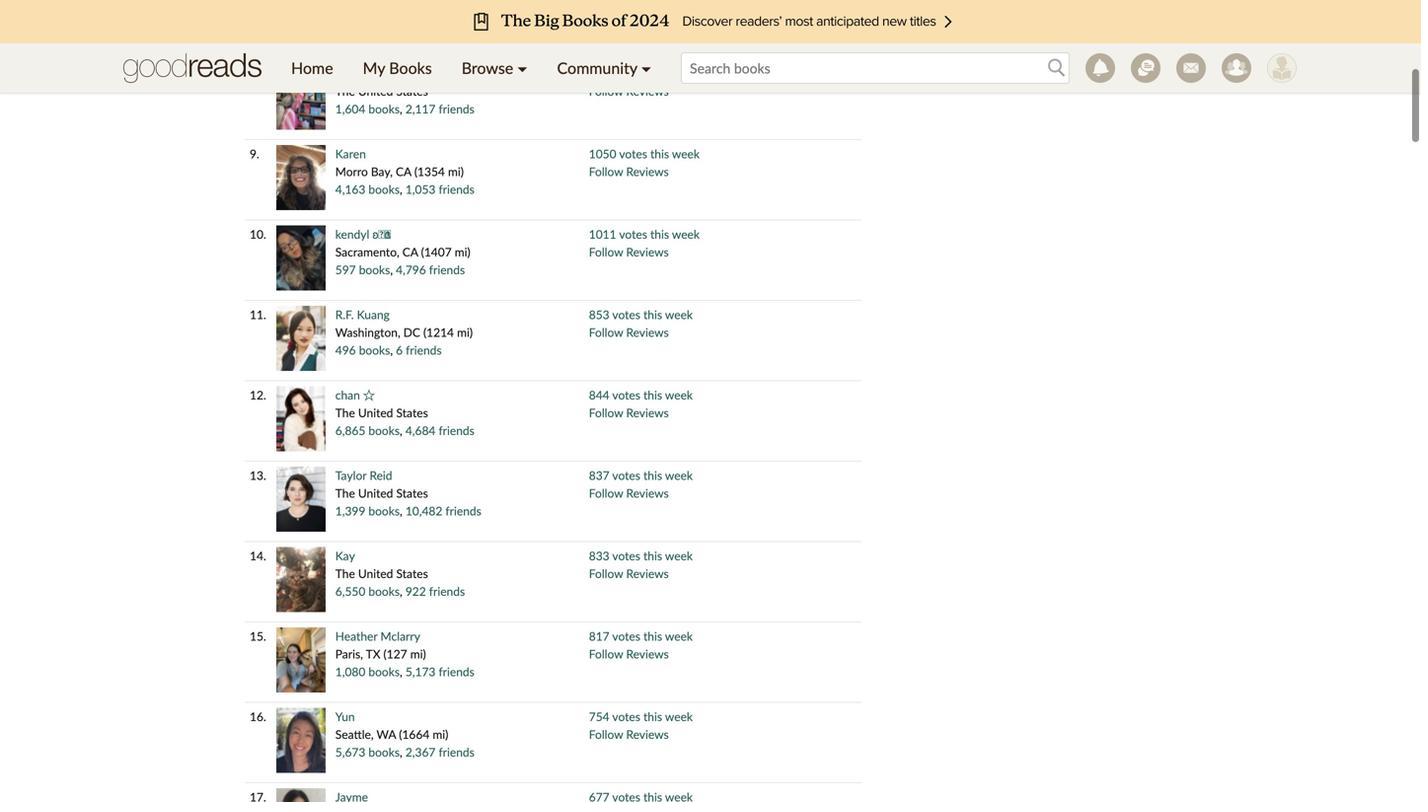 Task type: describe. For each thing, give the bounding box(es) containing it.
10,482 friends link
[[406, 504, 482, 518]]

1,399
[[335, 504, 366, 518]]

browse ▾ button
[[447, 43, 543, 93]]

books inside heather mclarry paris, tx (127 mi) 1,080 books , 5,173 friends
[[369, 665, 400, 679]]

837
[[589, 469, 610, 483]]

2,117
[[406, 102, 436, 116]]

week for 1011 votes this week follow reviews
[[672, 227, 700, 241]]

reid
[[370, 469, 393, 483]]

2,367
[[406, 745, 436, 760]]

, inside destiny sidwell the united states 1,604 books , 2,117 friends
[[400, 102, 403, 116]]

follow for 1011
[[589, 245, 623, 259]]

heather mclarry image
[[276, 628, 326, 693]]

votes for 1119
[[619, 66, 648, 80]]

friends right 5,097
[[439, 21, 475, 36]]

13.
[[250, 469, 266, 483]]

6,865 books link
[[335, 424, 400, 438]]

yun link
[[335, 710, 355, 724]]

1011 votes this week link
[[589, 227, 700, 241]]

844 votes this week link
[[589, 388, 693, 402]]

my books
[[363, 58, 432, 78]]

books inside taylor reid the united states 1,399 books , 10,482 friends
[[369, 504, 400, 518]]

follow reviews link for 844
[[589, 406, 669, 420]]

837 votes this week link
[[589, 469, 693, 483]]

karen image
[[276, 145, 326, 210]]

1,604 books link
[[335, 102, 400, 116]]

1050
[[589, 147, 617, 161]]

(1407
[[421, 245, 452, 259]]

this for 853 votes this week
[[644, 308, 663, 322]]

15.
[[250, 629, 266, 644]]

states for 10,482 friends
[[396, 486, 428, 501]]

votes for 817
[[613, 629, 641, 644]]

books
[[389, 58, 432, 78]]

states for 2,117 friends
[[396, 84, 428, 98]]

votes for 833
[[613, 549, 641, 563]]

844 votes this week follow reviews
[[589, 388, 693, 420]]

16.
[[250, 710, 266, 724]]

kuang
[[357, 308, 390, 322]]

853 votes this week follow reviews
[[589, 308, 693, 340]]

(1664
[[399, 728, 430, 742]]

1011 votes this week follow reviews
[[589, 227, 700, 259]]

dc
[[404, 325, 421, 340]]

☆
[[363, 388, 375, 402]]

853 votes this week link
[[589, 308, 693, 322]]

, inside yun seattle, wa (1664 mi) 5,673 books , 2,367 friends
[[400, 745, 403, 760]]

states inside "kay the united states 6,550 books , 922 friends"
[[396, 567, 428, 581]]

follow reviews link for 833
[[589, 567, 669, 581]]

8.
[[250, 66, 259, 80]]

week for 844 votes this week follow reviews
[[665, 388, 693, 402]]

united for reid
[[358, 486, 393, 501]]

kay image
[[276, 548, 326, 613]]

this for 817 votes this week
[[644, 629, 663, 644]]

week for 1050 votes this week follow reviews
[[672, 147, 700, 161]]

states for 4,684 friends
[[396, 406, 428, 420]]

taylor reid the united states 1,399 books , 10,482 friends
[[335, 469, 482, 518]]

817
[[589, 629, 610, 644]]

books inside kendyl ʚ♡⃛ɞ sacramento, ca (1407 mi) 597 books , 4,796 friends
[[359, 263, 390, 277]]

, inside kendyl ʚ♡⃛ɞ sacramento, ca (1407 mi) 597 books , 4,796 friends
[[390, 263, 393, 277]]

4,163
[[335, 182, 366, 196]]

this for 837 votes this week
[[644, 469, 663, 483]]

the for 1,604
[[335, 84, 355, 98]]

my
[[363, 58, 385, 78]]

, inside "kay the united states 6,550 books , 922 friends"
[[400, 585, 403, 599]]

1011
[[589, 227, 617, 241]]

▾ for browse ▾
[[518, 58, 528, 78]]

karen
[[335, 147, 366, 161]]

mi) for washington, dc (1214 mi)
[[457, 325, 473, 340]]

(1354
[[415, 164, 445, 179]]

friends inside destiny sidwell the united states 1,604 books , 2,117 friends
[[439, 102, 475, 116]]

friends inside chan ☆ the united states 6,865 books , 4,684 friends
[[439, 424, 475, 438]]

community
[[557, 58, 638, 78]]

reviews for 1119
[[626, 84, 669, 98]]

books inside chan ☆ the united states 6,865 books , 4,684 friends
[[369, 424, 400, 438]]

morro
[[335, 164, 368, 179]]

833 votes this week follow reviews
[[589, 549, 693, 581]]

817 votes this week follow reviews
[[589, 629, 693, 662]]

this for 1011 votes this week
[[651, 227, 669, 241]]

754
[[589, 710, 610, 724]]

chan ☆ the united states 6,865 books , 4,684 friends
[[335, 388, 475, 438]]

follow reviews link for 1119
[[589, 84, 669, 98]]

Search for books to add to your shelves search field
[[681, 52, 1070, 84]]

yun
[[335, 710, 355, 724]]

votes for 1011
[[619, 227, 648, 241]]

sacramento,
[[335, 245, 400, 259]]

browse ▾
[[462, 58, 528, 78]]

ca for bay,
[[396, 164, 412, 179]]

week for 817 votes this week follow reviews
[[665, 629, 693, 644]]

heather mclarry link
[[335, 629, 421, 644]]

home link
[[276, 43, 348, 93]]

844
[[589, 388, 610, 402]]

week for 833 votes this week follow reviews
[[665, 549, 693, 563]]

the for 1,399
[[335, 486, 355, 501]]

1119 votes this week link
[[589, 66, 700, 80]]

reviews for 833
[[626, 567, 669, 581]]

the inside "kay the united states 6,550 books , 922 friends"
[[335, 567, 355, 581]]

karen link
[[335, 147, 366, 161]]

5,673 books link
[[335, 745, 400, 760]]

friends inside heather mclarry paris, tx (127 mi) 1,080 books , 5,173 friends
[[439, 665, 475, 679]]

(127
[[384, 647, 407, 662]]

follow for 1119
[[589, 84, 623, 98]]

mi) for paris, tx (127 mi)
[[410, 647, 426, 662]]

837 votes this week follow reviews
[[589, 469, 693, 501]]

10.
[[250, 227, 266, 241]]

1,053
[[406, 182, 436, 196]]

9.
[[250, 147, 259, 161]]

6 friends link
[[396, 343, 442, 357]]

597
[[335, 263, 356, 277]]

reviews for 1050
[[626, 164, 669, 179]]

, inside karen morro bay, ca (1354 mi) 4,163 books , 1,053 friends
[[400, 182, 403, 196]]

yun image
[[276, 708, 326, 774]]

this for 1119 votes this week
[[651, 66, 669, 80]]

597 books link
[[335, 263, 390, 277]]

5,097 friends
[[406, 21, 475, 36]]

Search books text field
[[681, 52, 1070, 84]]

reviews for 817
[[626, 647, 669, 662]]

853
[[589, 308, 610, 322]]

united inside "kay the united states 6,550 books , 922 friends"
[[358, 567, 393, 581]]

bay,
[[371, 164, 393, 179]]

notifications image
[[1086, 53, 1116, 83]]

5,173
[[406, 665, 436, 679]]

megs_bookrack ((is playing catch up...)) image
[[276, 0, 326, 49]]

books inside yun seattle, wa (1664 mi) 5,673 books , 2,367 friends
[[369, 745, 400, 760]]

sidwell
[[378, 66, 415, 80]]

follow for 837
[[589, 486, 623, 501]]

tx
[[366, 647, 381, 662]]

reviews for 1011
[[626, 245, 669, 259]]

6,550 books link
[[335, 585, 400, 599]]



Task type: locate. For each thing, give the bounding box(es) containing it.
reviews down 1119 votes this week link
[[626, 84, 669, 98]]

reviews for 853
[[626, 325, 669, 340]]

5 follow reviews link from the top
[[589, 325, 669, 340]]

817 votes this week link
[[589, 629, 693, 644]]

reviews down 837 votes this week link
[[626, 486, 669, 501]]

kendyl ʚ♡⃛ɞ sacramento, ca (1407 mi) 597 books , 4,796 friends
[[335, 227, 471, 277]]

follow inside 853 votes this week follow reviews
[[589, 325, 623, 340]]

votes for 844
[[613, 388, 641, 402]]

12.
[[250, 388, 266, 402]]

754 votes this week link
[[589, 710, 693, 724]]

states inside destiny sidwell the united states 1,604 books , 2,117 friends
[[396, 84, 428, 98]]

follow reviews link down 1119 votes this week link
[[589, 84, 669, 98]]

reviews down 853 votes this week 'link' at the top of the page
[[626, 325, 669, 340]]

, left 4,796
[[390, 263, 393, 277]]

follow inside 1050 votes this week follow reviews
[[589, 164, 623, 179]]

books inside 'r.f. kuang washington, dc (1214 mi) 496 books , 6 friends'
[[359, 343, 390, 357]]

week right community ▾ popup button
[[672, 66, 700, 80]]

this inside 817 votes this week follow reviews
[[644, 629, 663, 644]]

this for 844 votes this week
[[644, 388, 663, 402]]

friends inside taylor reid the united states 1,399 books , 10,482 friends
[[446, 504, 482, 518]]

mi) up 5,173
[[410, 647, 426, 662]]

ca inside kendyl ʚ♡⃛ɞ sacramento, ca (1407 mi) 597 books , 4,796 friends
[[403, 245, 418, 259]]

mi) inside karen morro bay, ca (1354 mi) 4,163 books , 1,053 friends
[[448, 164, 464, 179]]

4 follow reviews link from the top
[[589, 245, 669, 259]]

votes right 817
[[613, 629, 641, 644]]

menu
[[276, 43, 667, 93]]

1119
[[589, 66, 617, 80]]

this right 837
[[644, 469, 663, 483]]

follow reviews link for 1050
[[589, 164, 669, 179]]

▾ right 1119
[[642, 58, 652, 78]]

united inside destiny sidwell the united states 1,604 books , 2,117 friends
[[358, 84, 393, 98]]

week down 1050 votes this week follow reviews
[[672, 227, 700, 241]]

friends right 4,684 at left
[[439, 424, 475, 438]]

3 follow from the top
[[589, 164, 623, 179]]

4,684
[[406, 424, 436, 438]]

votes right 833
[[613, 549, 641, 563]]

0 vertical spatial ca
[[396, 164, 412, 179]]

754 votes this week follow reviews
[[589, 710, 693, 742]]

5 follow from the top
[[589, 325, 623, 340]]

2,117 friends link
[[406, 102, 475, 116]]

1 follow reviews link from the top
[[589, 3, 669, 18]]

destiny sidwell image
[[276, 65, 326, 130]]

books down the wa
[[369, 745, 400, 760]]

this inside 837 votes this week follow reviews
[[644, 469, 663, 483]]

week right 844
[[665, 388, 693, 402]]

follow for 1050
[[589, 164, 623, 179]]

week inside 1119 votes this week follow reviews
[[672, 66, 700, 80]]

reviews inside 817 votes this week follow reviews
[[626, 647, 669, 662]]

this for 1050 votes this week
[[651, 147, 669, 161]]

votes inside 1119 votes this week follow reviews
[[619, 66, 648, 80]]

1,604
[[335, 102, 366, 116]]

heather mclarry paris, tx (127 mi) 1,080 books , 5,173 friends
[[335, 629, 475, 679]]

follow inside 833 votes this week follow reviews
[[589, 567, 623, 581]]

kendyl
[[335, 227, 370, 241]]

friends inside yun seattle, wa (1664 mi) 5,673 books , 2,367 friends
[[439, 745, 475, 760]]

week right 837
[[665, 469, 693, 483]]

taylor reid image
[[276, 467, 326, 532]]

chan ☆ image
[[276, 387, 326, 452]]

ca up 4,796
[[403, 245, 418, 259]]

votes right 837
[[613, 469, 641, 483]]

the down kay
[[335, 567, 355, 581]]

follow reviews link for 754
[[589, 728, 669, 742]]

week inside 754 votes this week follow reviews
[[665, 710, 693, 724]]

1 horizontal spatial ▾
[[642, 58, 652, 78]]

week inside 833 votes this week follow reviews
[[665, 549, 693, 563]]

week inside 817 votes this week follow reviews
[[665, 629, 693, 644]]

r.f. kuang image
[[276, 306, 326, 371]]

reviews for 844
[[626, 406, 669, 420]]

votes right 754
[[613, 710, 641, 724]]

united down ☆
[[358, 406, 393, 420]]

3 the from the top
[[335, 486, 355, 501]]

496
[[335, 343, 356, 357]]

home
[[291, 58, 333, 78]]

this right 1119
[[651, 66, 669, 80]]

the
[[335, 84, 355, 98], [335, 406, 355, 420], [335, 486, 355, 501], [335, 567, 355, 581]]

mi) inside heather mclarry paris, tx (127 mi) 1,080 books , 5,173 friends
[[410, 647, 426, 662]]

follow down 853
[[589, 325, 623, 340]]

votes inside 853 votes this week follow reviews
[[613, 308, 641, 322]]

5,097 friends link
[[406, 21, 475, 36]]

4,684 friends link
[[406, 424, 475, 438]]

follow inside 844 votes this week follow reviews
[[589, 406, 623, 420]]

4 follow from the top
[[589, 245, 623, 259]]

friends inside "kay the united states 6,550 books , 922 friends"
[[429, 585, 465, 599]]

1 states from the top
[[396, 84, 428, 98]]

ca for sacramento,
[[403, 245, 418, 259]]

reviews inside 853 votes this week follow reviews
[[626, 325, 669, 340]]

states
[[396, 84, 428, 98], [396, 406, 428, 420], [396, 486, 428, 501], [396, 567, 428, 581]]

the up 1,604
[[335, 84, 355, 98]]

this for 754 votes this week
[[644, 710, 663, 724]]

8 reviews from the top
[[626, 567, 669, 581]]

3 united from the top
[[358, 486, 393, 501]]

follow
[[589, 3, 623, 18], [589, 84, 623, 98], [589, 164, 623, 179], [589, 245, 623, 259], [589, 325, 623, 340], [589, 406, 623, 420], [589, 486, 623, 501], [589, 567, 623, 581], [589, 647, 623, 662], [589, 728, 623, 742]]

friends right 10,482 on the left
[[446, 504, 482, 518]]

, left "2,117"
[[400, 102, 403, 116]]

mclarry
[[381, 629, 421, 644]]

reviews inside 1011 votes this week follow reviews
[[626, 245, 669, 259]]

kendyl ʚ♡⃛ɞ image
[[276, 226, 326, 291]]

week inside 853 votes this week follow reviews
[[665, 308, 693, 322]]

the inside chan ☆ the united states 6,865 books , 4,684 friends
[[335, 406, 355, 420]]

, down '(127'
[[400, 665, 403, 679]]

united for sidwell
[[358, 84, 393, 98]]

browse
[[462, 58, 514, 78]]

community ▾
[[557, 58, 652, 78]]

week down 1011 votes this week follow reviews
[[665, 308, 693, 322]]

destiny sidwell link
[[335, 66, 415, 80]]

week right 833
[[665, 549, 693, 563]]

this right 833
[[644, 549, 663, 563]]

friends right 5,173
[[439, 665, 475, 679]]

follow inside 1119 votes this week follow reviews
[[589, 84, 623, 98]]

mi) up 1,053 friends link at the left top of page
[[448, 164, 464, 179]]

books right 1,604
[[369, 102, 400, 116]]

9 follow reviews link from the top
[[589, 647, 669, 662]]

follow down 1050
[[589, 164, 623, 179]]

follow down 837
[[589, 486, 623, 501]]

kay link
[[335, 549, 355, 563]]

books right 6,865
[[369, 424, 400, 438]]

follow down 1119
[[589, 84, 623, 98]]

1050 votes this week link
[[589, 147, 700, 161]]

follow for 817
[[589, 647, 623, 662]]

1 united from the top
[[358, 84, 393, 98]]

, inside taylor reid the united states 1,399 books , 10,482 friends
[[400, 504, 403, 518]]

votes right 1119
[[619, 66, 648, 80]]

4 reviews from the top
[[626, 245, 669, 259]]

this right 853
[[644, 308, 663, 322]]

8 follow from the top
[[589, 567, 623, 581]]

week for 1119 votes this week follow reviews
[[672, 66, 700, 80]]

, left 1,053
[[400, 182, 403, 196]]

kendyl ʚ♡⃛ɞ link
[[335, 227, 391, 241]]

inbox image
[[1177, 53, 1207, 83]]

votes inside 833 votes this week follow reviews
[[613, 549, 641, 563]]

922
[[406, 585, 426, 599]]

votes for 1050
[[619, 147, 648, 161]]

states up "2,117"
[[396, 84, 428, 98]]

votes right 1011
[[619, 227, 648, 241]]

menu containing home
[[276, 43, 667, 93]]

books down tx
[[369, 665, 400, 679]]

1,399 books link
[[335, 504, 400, 518]]

mi) inside kendyl ʚ♡⃛ɞ sacramento, ca (1407 mi) 597 books , 4,796 friends
[[455, 245, 471, 259]]

reviews down 1011 votes this week link
[[626, 245, 669, 259]]

reviews down the 754 votes this week link
[[626, 728, 669, 742]]

9 reviews from the top
[[626, 647, 669, 662]]

this inside 833 votes this week follow reviews
[[644, 549, 663, 563]]

reviews for 754
[[626, 728, 669, 742]]

this right 1011
[[651, 227, 669, 241]]

states up 4,684 at left
[[396, 406, 428, 420]]

mi) up 2,367 friends link
[[433, 728, 449, 742]]

3 reviews from the top
[[626, 164, 669, 179]]

week right 817
[[665, 629, 693, 644]]

this inside 853 votes this week follow reviews
[[644, 308, 663, 322]]

chan
[[335, 388, 360, 402]]

reviews up 1119 votes this week link
[[626, 3, 669, 18]]

friends down '(1407' at the left top of the page
[[429, 263, 465, 277]]

ʚ♡⃛ɞ
[[373, 227, 391, 241]]

states inside taylor reid the united states 1,399 books , 10,482 friends
[[396, 486, 428, 501]]

10 follow from the top
[[589, 728, 623, 742]]

, left 922
[[400, 585, 403, 599]]

4 states from the top
[[396, 567, 428, 581]]

friends inside karen morro bay, ca (1354 mi) 4,163 books , 1,053 friends
[[439, 182, 475, 196]]

10 follow reviews link from the top
[[589, 728, 669, 742]]

follow for 844
[[589, 406, 623, 420]]

1 follow from the top
[[589, 3, 623, 18]]

week for 853 votes this week follow reviews
[[665, 308, 693, 322]]

2 the from the top
[[335, 406, 355, 420]]

friends right "2,117"
[[439, 102, 475, 116]]

reviews inside 1119 votes this week follow reviews
[[626, 84, 669, 98]]

2 states from the top
[[396, 406, 428, 420]]

reviews down 817 votes this week link
[[626, 647, 669, 662]]

books down bay,
[[369, 182, 400, 196]]

mi) inside 'r.f. kuang washington, dc (1214 mi) 496 books , 6 friends'
[[457, 325, 473, 340]]

1119 votes this week follow reviews
[[589, 66, 700, 98]]

this right 817
[[644, 629, 663, 644]]

1,053 friends link
[[406, 182, 475, 196]]

this inside 754 votes this week follow reviews
[[644, 710, 663, 724]]

r.f. kuang link
[[335, 308, 390, 322]]

mi) right (1214
[[457, 325, 473, 340]]

states up 922
[[396, 567, 428, 581]]

2 reviews from the top
[[626, 84, 669, 98]]

reviews
[[626, 3, 669, 18], [626, 84, 669, 98], [626, 164, 669, 179], [626, 245, 669, 259], [626, 325, 669, 340], [626, 406, 669, 420], [626, 486, 669, 501], [626, 567, 669, 581], [626, 647, 669, 662], [626, 728, 669, 742]]

10 reviews from the top
[[626, 728, 669, 742]]

922 friends link
[[406, 585, 465, 599]]

united up 6,550 books "link"
[[358, 567, 393, 581]]

6 follow from the top
[[589, 406, 623, 420]]

follow reviews link down the 754 votes this week link
[[589, 728, 669, 742]]

follow for 754
[[589, 728, 623, 742]]

, inside heather mclarry paris, tx (127 mi) 1,080 books , 5,173 friends
[[400, 665, 403, 679]]

5 reviews from the top
[[626, 325, 669, 340]]

reviews inside 837 votes this week follow reviews
[[626, 486, 669, 501]]

the inside taylor reid the united states 1,399 books , 10,482 friends
[[335, 486, 355, 501]]

2,367 friends link
[[406, 745, 475, 760]]

kay the united states 6,550 books , 922 friends
[[335, 549, 465, 599]]

books inside "kay the united states 6,550 books , 922 friends"
[[369, 585, 400, 599]]

this inside 1119 votes this week follow reviews
[[651, 66, 669, 80]]

united down destiny sidwell link
[[358, 84, 393, 98]]

follow reviews link down 817 votes this week link
[[589, 647, 669, 662]]

14.
[[250, 549, 266, 563]]

community ▾ button
[[543, 43, 667, 93]]

my group discussions image
[[1132, 53, 1161, 83]]

the inside destiny sidwell the united states 1,604 books , 2,117 friends
[[335, 84, 355, 98]]

books inside destiny sidwell the united states 1,604 books , 2,117 friends
[[369, 102, 400, 116]]

, inside chan ☆ the united states 6,865 books , 4,684 friends
[[400, 424, 403, 438]]

4 united from the top
[[358, 567, 393, 581]]

7 follow reviews link from the top
[[589, 486, 669, 501]]

mi) right '(1407' at the left top of the page
[[455, 245, 471, 259]]

11.
[[250, 308, 266, 322]]

reviews inside 833 votes this week follow reviews
[[626, 567, 669, 581]]

, left 2,367
[[400, 745, 403, 760]]

this inside 844 votes this week follow reviews
[[644, 388, 663, 402]]

1,080
[[335, 665, 366, 679]]

6
[[396, 343, 403, 357]]

8 follow reviews link from the top
[[589, 567, 669, 581]]

friend requests image
[[1222, 53, 1252, 83]]

destiny sidwell the united states 1,604 books , 2,117 friends
[[335, 66, 475, 116]]

2 united from the top
[[358, 406, 393, 420]]

follow reviews link for 837
[[589, 486, 669, 501]]

reviews down the 844 votes this week link
[[626, 406, 669, 420]]

votes for 853
[[613, 308, 641, 322]]

follow for 833
[[589, 567, 623, 581]]

votes for 837
[[613, 469, 641, 483]]

mi) for sacramento, ca (1407 mi)
[[455, 245, 471, 259]]

votes for 754
[[613, 710, 641, 724]]

votes inside 817 votes this week follow reviews
[[613, 629, 641, 644]]

books
[[369, 102, 400, 116], [369, 182, 400, 196], [359, 263, 390, 277], [359, 343, 390, 357], [369, 424, 400, 438], [369, 504, 400, 518], [369, 585, 400, 599], [369, 665, 400, 679], [369, 745, 400, 760]]

week inside 1011 votes this week follow reviews
[[672, 227, 700, 241]]

3 follow reviews link from the top
[[589, 164, 669, 179]]

follow inside 1011 votes this week follow reviews
[[589, 245, 623, 259]]

5,173 friends link
[[406, 665, 475, 679]]

follow up community ▾
[[589, 3, 623, 18]]

this inside 1050 votes this week follow reviews
[[651, 147, 669, 161]]

states up 10,482 on the left
[[396, 486, 428, 501]]

1,080 books link
[[335, 665, 400, 679]]

follow down 817
[[589, 647, 623, 662]]

the up the 1,399
[[335, 486, 355, 501]]

my books link
[[348, 43, 447, 93]]

ca right bay,
[[396, 164, 412, 179]]

this inside 1011 votes this week follow reviews
[[651, 227, 669, 241]]

follow for 853
[[589, 325, 623, 340]]

reviews down the 833 votes this week link
[[626, 567, 669, 581]]

wa
[[377, 728, 396, 742]]

friends inside 'r.f. kuang washington, dc (1214 mi) 496 books , 6 friends'
[[406, 343, 442, 357]]

united for ☆
[[358, 406, 393, 420]]

votes inside 837 votes this week follow reviews
[[613, 469, 641, 483]]

week inside 844 votes this week follow reviews
[[665, 388, 693, 402]]

833
[[589, 549, 610, 563]]

friends down (1354
[[439, 182, 475, 196]]

follow inside 837 votes this week follow reviews
[[589, 486, 623, 501]]

6 reviews from the top
[[626, 406, 669, 420]]

10,482
[[406, 504, 443, 518]]

paris,
[[335, 647, 363, 662]]

7 follow from the top
[[589, 486, 623, 501]]

books inside karen morro bay, ca (1354 mi) 4,163 books , 1,053 friends
[[369, 182, 400, 196]]

(1214
[[424, 325, 454, 340]]

2 ▾ from the left
[[642, 58, 652, 78]]

votes inside 1050 votes this week follow reviews
[[619, 147, 648, 161]]

week for 754 votes this week follow reviews
[[665, 710, 693, 724]]

follow reviews link down 1050 votes this week link in the left top of the page
[[589, 164, 669, 179]]

week
[[672, 66, 700, 80], [672, 147, 700, 161], [672, 227, 700, 241], [665, 308, 693, 322], [665, 388, 693, 402], [665, 469, 693, 483], [665, 549, 693, 563], [665, 629, 693, 644], [665, 710, 693, 724]]

the for 6,865
[[335, 406, 355, 420]]

2 follow from the top
[[589, 84, 623, 98]]

4,796 friends link
[[396, 263, 465, 277]]

follow reviews link down the 833 votes this week link
[[589, 567, 669, 581]]

votes inside 844 votes this week follow reviews
[[613, 388, 641, 402]]

reviews inside 1050 votes this week follow reviews
[[626, 164, 669, 179]]

friends right 2,367
[[439, 745, 475, 760]]

jayme image
[[276, 789, 326, 803]]

0 horizontal spatial ▾
[[518, 58, 528, 78]]

friends right 922
[[429, 585, 465, 599]]

, left 6
[[390, 343, 393, 357]]

1050 votes this week follow reviews
[[589, 147, 700, 179]]

the down chan
[[335, 406, 355, 420]]

reviews inside 754 votes this week follow reviews
[[626, 728, 669, 742]]

votes inside 754 votes this week follow reviews
[[613, 710, 641, 724]]

▾ for community ▾
[[642, 58, 652, 78]]

votes right 1050
[[619, 147, 648, 161]]

ca
[[396, 164, 412, 179], [403, 245, 418, 259]]

ca inside karen morro bay, ca (1354 mi) 4,163 books , 1,053 friends
[[396, 164, 412, 179]]

4,796
[[396, 263, 426, 277]]

books left 922
[[369, 585, 400, 599]]

mi) inside yun seattle, wa (1664 mi) 5,673 books , 2,367 friends
[[433, 728, 449, 742]]

3 states from the top
[[396, 486, 428, 501]]

week for 837 votes this week follow reviews
[[665, 469, 693, 483]]

books right the 1,399
[[369, 504, 400, 518]]

, inside 'r.f. kuang washington, dc (1214 mi) 496 books , 6 friends'
[[390, 343, 393, 357]]

friends down dc
[[406, 343, 442, 357]]

follow reviews link for 1011
[[589, 245, 669, 259]]

follow down 833
[[589, 567, 623, 581]]

week down 1119 votes this week follow reviews
[[672, 147, 700, 161]]

washington,
[[335, 325, 401, 340]]

1 ▾ from the left
[[518, 58, 528, 78]]

r.f.
[[335, 308, 354, 322]]

john smith image
[[1268, 53, 1297, 83]]

this
[[651, 66, 669, 80], [651, 147, 669, 161], [651, 227, 669, 241], [644, 308, 663, 322], [644, 388, 663, 402], [644, 469, 663, 483], [644, 549, 663, 563], [644, 629, 663, 644], [644, 710, 663, 724]]

r.f. kuang washington, dc (1214 mi) 496 books , 6 friends
[[335, 308, 473, 357]]

week inside 837 votes this week follow reviews
[[665, 469, 693, 483]]

reviews inside 844 votes this week follow reviews
[[626, 406, 669, 420]]

1 the from the top
[[335, 84, 355, 98]]

follow inside 817 votes this week follow reviews
[[589, 647, 623, 662]]

1 reviews from the top
[[626, 3, 669, 18]]

2 follow reviews link from the top
[[589, 84, 669, 98]]

united inside chan ☆ the united states 6,865 books , 4,684 friends
[[358, 406, 393, 420]]

this right 1050
[[651, 147, 669, 161]]

follow down 1011
[[589, 245, 623, 259]]

follow down 844
[[589, 406, 623, 420]]

united down the reid
[[358, 486, 393, 501]]

week inside 1050 votes this week follow reviews
[[672, 147, 700, 161]]

follow reviews link up community ▾
[[589, 3, 669, 18]]

taylor
[[335, 469, 367, 483]]

follow reviews link for 853
[[589, 325, 669, 340]]

reviews down 1050 votes this week link in the left top of the page
[[626, 164, 669, 179]]

this right 844
[[644, 388, 663, 402]]

6 follow reviews link from the top
[[589, 406, 669, 420]]

mi)
[[448, 164, 464, 179], [455, 245, 471, 259], [457, 325, 473, 340], [410, 647, 426, 662], [433, 728, 449, 742]]

follow reviews link down 1011 votes this week link
[[589, 245, 669, 259]]

yun seattle, wa (1664 mi) 5,673 books , 2,367 friends
[[335, 710, 475, 760]]

833 votes this week link
[[589, 549, 693, 563]]

follow inside 754 votes this week follow reviews
[[589, 728, 623, 742]]

5,097
[[406, 21, 436, 36]]

9 follow from the top
[[589, 647, 623, 662]]

friends inside kendyl ʚ♡⃛ɞ sacramento, ca (1407 mi) 597 books , 4,796 friends
[[429, 263, 465, 277]]

mi) for morro bay, ca (1354 mi)
[[448, 164, 464, 179]]

follow reviews link for 817
[[589, 647, 669, 662]]

496 books link
[[335, 343, 390, 357]]

reviews for 837
[[626, 486, 669, 501]]

this for 833 votes this week
[[644, 549, 663, 563]]

votes right 844
[[613, 388, 641, 402]]

4 the from the top
[[335, 567, 355, 581]]

, left 10,482 on the left
[[400, 504, 403, 518]]

7 reviews from the top
[[626, 486, 669, 501]]

united inside taylor reid the united states 1,399 books , 10,482 friends
[[358, 486, 393, 501]]

6,865
[[335, 424, 366, 438]]

this right 754
[[644, 710, 663, 724]]

votes inside 1011 votes this week follow reviews
[[619, 227, 648, 241]]

1 vertical spatial ca
[[403, 245, 418, 259]]

follow reviews link down the 844 votes this week link
[[589, 406, 669, 420]]

▾ right browse
[[518, 58, 528, 78]]

▾
[[518, 58, 528, 78], [642, 58, 652, 78]]

follow down 754
[[589, 728, 623, 742]]

states inside chan ☆ the united states 6,865 books , 4,684 friends
[[396, 406, 428, 420]]

books down washington,
[[359, 343, 390, 357]]



Task type: vqa. For each thing, say whether or not it's contained in the screenshot.


